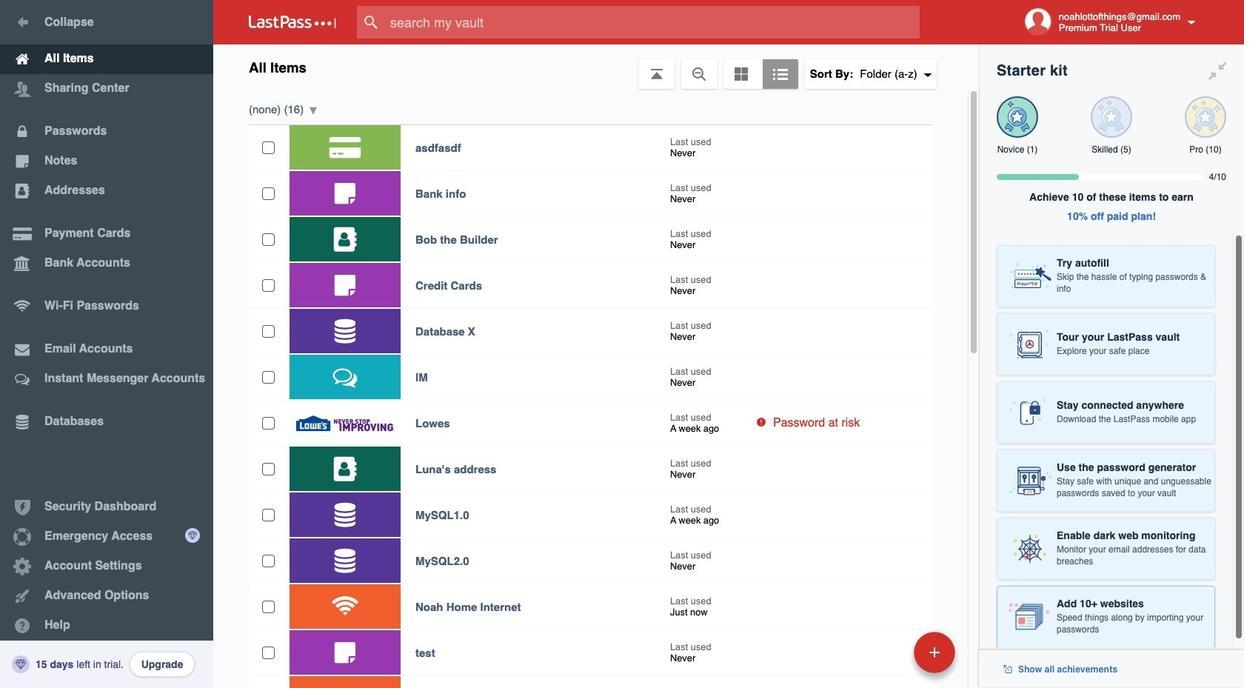 Task type: locate. For each thing, give the bounding box(es) containing it.
main navigation navigation
[[0, 0, 213, 688]]

Search search field
[[357, 6, 949, 39]]

new item navigation
[[812, 627, 965, 688]]



Task type: describe. For each thing, give the bounding box(es) containing it.
search my vault text field
[[357, 6, 949, 39]]

lastpass image
[[249, 16, 336, 29]]

new item element
[[812, 631, 961, 673]]

vault options navigation
[[213, 44, 979, 89]]



